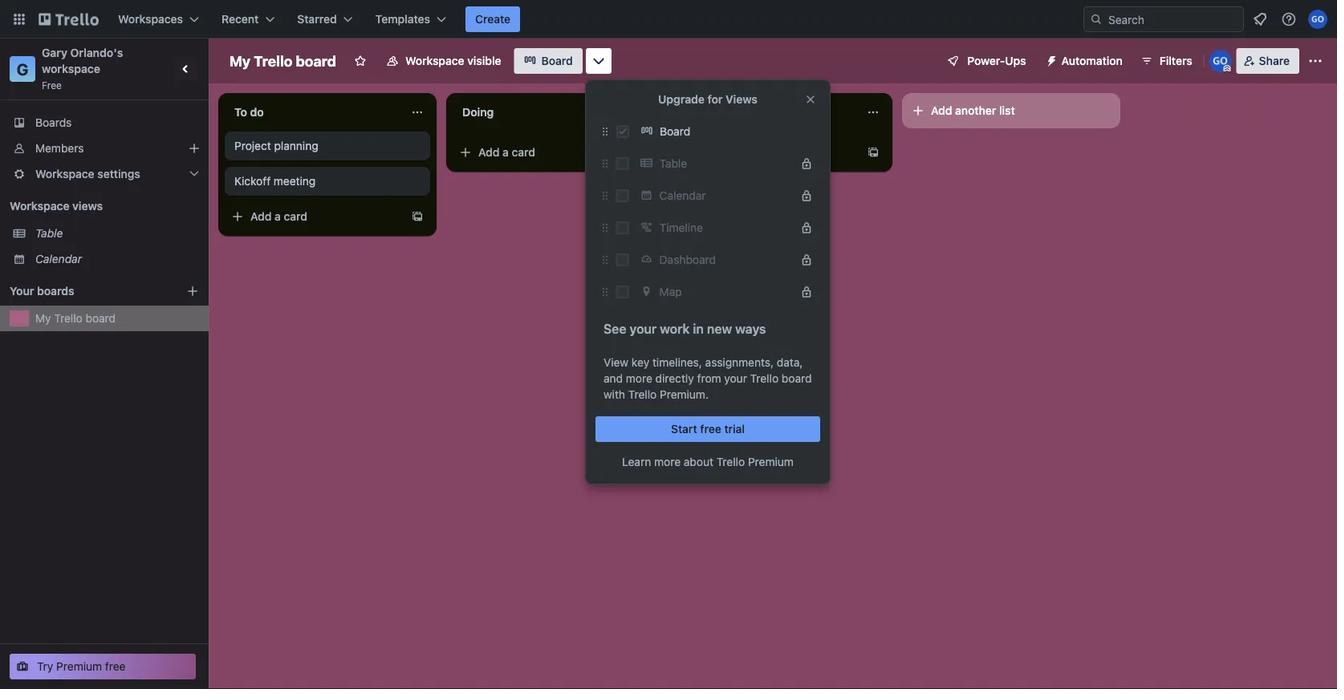 Task type: vqa. For each thing, say whether or not it's contained in the screenshot.
Color: green, title: "Goal" element
no



Task type: locate. For each thing, give the bounding box(es) containing it.
board down 'your boards with 1 items' element at the top left
[[86, 312, 116, 325]]

0 vertical spatial more
[[626, 372, 653, 385]]

0 vertical spatial card
[[512, 146, 536, 159]]

add a card for to do
[[250, 210, 308, 223]]

your
[[630, 322, 657, 337], [724, 372, 747, 385]]

1 horizontal spatial board
[[296, 52, 336, 69]]

add a card button for doing
[[453, 140, 633, 165]]

workspace for workspace views
[[10, 200, 69, 213]]

table
[[660, 157, 687, 170], [35, 227, 63, 240]]

board down the data,
[[782, 372, 812, 385]]

calendar up boards
[[35, 253, 82, 266]]

start free trial
[[671, 423, 745, 436]]

workspace views
[[10, 200, 103, 213]]

0 vertical spatial gary orlando (garyorlando) image
[[1309, 10, 1328, 29]]

add a card button down kickoff meeting link
[[225, 204, 405, 230]]

views
[[72, 200, 103, 213]]

my
[[230, 52, 251, 69], [35, 312, 51, 325]]

1 vertical spatial card
[[284, 210, 308, 223]]

board inside text field
[[296, 52, 336, 69]]

add a card button down doing text field
[[453, 140, 633, 165]]

orlando's
[[70, 46, 123, 59]]

0 horizontal spatial add
[[250, 210, 272, 223]]

a
[[503, 146, 509, 159], [275, 210, 281, 223]]

my down recent on the top left
[[230, 52, 251, 69]]

2 vertical spatial board
[[782, 372, 812, 385]]

gary orlando (garyorlando) image right filters
[[1210, 50, 1232, 72]]

see your work in new ways
[[604, 322, 766, 337]]

To do text field
[[225, 100, 401, 125]]

board link left the customize views image
[[514, 48, 583, 74]]

workspaces
[[118, 12, 183, 26]]

this member is an admin of this board. image
[[1224, 65, 1231, 72]]

1 horizontal spatial add
[[479, 146, 500, 159]]

open information menu image
[[1281, 11, 1297, 27]]

settings
[[97, 167, 140, 181]]

about
[[684, 456, 714, 469]]

meeting
[[274, 175, 316, 188]]

0 notifications image
[[1251, 10, 1270, 29]]

trello down boards
[[54, 312, 82, 325]]

add another list
[[931, 104, 1015, 117]]

board left the customize views image
[[542, 54, 573, 67]]

1 horizontal spatial your
[[724, 372, 747, 385]]

more right learn
[[654, 456, 681, 469]]

recent
[[222, 12, 259, 26]]

more down key
[[626, 372, 653, 385]]

0 vertical spatial add
[[931, 104, 953, 117]]

Board name text field
[[222, 48, 344, 74]]

0 vertical spatial workspace
[[405, 54, 465, 67]]

a down doing text field
[[503, 146, 509, 159]]

0 vertical spatial add a card
[[479, 146, 536, 159]]

table down workspace views
[[35, 227, 63, 240]]

1 vertical spatial workspace
[[35, 167, 94, 181]]

workspace inside button
[[405, 54, 465, 67]]

and
[[604, 372, 623, 385]]

card for doing
[[512, 146, 536, 159]]

1 horizontal spatial free
[[700, 423, 722, 436]]

premium right try
[[56, 660, 102, 674]]

planning
[[274, 139, 318, 153]]

1 horizontal spatial board
[[660, 125, 691, 138]]

your down assignments,
[[724, 372, 747, 385]]

table up timeline on the top of page
[[660, 157, 687, 170]]

1 vertical spatial your
[[724, 372, 747, 385]]

0 horizontal spatial calendar
[[35, 253, 82, 266]]

gary orlando's workspace free
[[42, 46, 126, 91]]

switch to… image
[[11, 11, 27, 27]]

1 horizontal spatial table
[[660, 157, 687, 170]]

add left another
[[931, 104, 953, 117]]

1 vertical spatial add a card button
[[225, 204, 405, 230]]

0 horizontal spatial free
[[105, 660, 126, 674]]

0 horizontal spatial board link
[[514, 48, 583, 74]]

0 horizontal spatial gary orlando (garyorlando) image
[[1210, 50, 1232, 72]]

Done text field
[[681, 100, 857, 125]]

0 horizontal spatial your
[[630, 322, 657, 337]]

premium
[[748, 456, 794, 469], [56, 660, 102, 674]]

gary orlando (garyorlando) image right open information menu icon
[[1309, 10, 1328, 29]]

1 vertical spatial a
[[275, 210, 281, 223]]

0 horizontal spatial a
[[275, 210, 281, 223]]

premium down start free trial link
[[748, 456, 794, 469]]

add for to do
[[250, 210, 272, 223]]

1 horizontal spatial card
[[512, 146, 536, 159]]

0 horizontal spatial board
[[86, 312, 116, 325]]

free left trial
[[700, 423, 722, 436]]

table link
[[35, 226, 199, 242]]

0 horizontal spatial board
[[542, 54, 573, 67]]

0 vertical spatial board
[[542, 54, 573, 67]]

templates
[[375, 12, 430, 26]]

2 horizontal spatial add
[[931, 104, 953, 117]]

gary
[[42, 46, 67, 59]]

workspace down templates 'dropdown button'
[[405, 54, 465, 67]]

add down 'kickoff'
[[250, 210, 272, 223]]

0 horizontal spatial create from template… image
[[411, 210, 424, 223]]

board link down the for
[[636, 119, 821, 145]]

0 vertical spatial free
[[700, 423, 722, 436]]

board down upgrade
[[660, 125, 691, 138]]

1 vertical spatial table
[[35, 227, 63, 240]]

work
[[660, 322, 690, 337]]

1 horizontal spatial my
[[230, 52, 251, 69]]

0 vertical spatial create from template… image
[[639, 146, 652, 159]]

a down "kickoff meeting"
[[275, 210, 281, 223]]

free right try
[[105, 660, 126, 674]]

add
[[931, 104, 953, 117], [479, 146, 500, 159], [250, 210, 272, 223]]

gary orlando's workspace link
[[42, 46, 126, 75]]

gary orlando (garyorlando) image
[[1309, 10, 1328, 29], [1210, 50, 1232, 72]]

your boards with 1 items element
[[10, 282, 162, 301]]

free inside try premium free button
[[105, 660, 126, 674]]

1 horizontal spatial my trello board
[[230, 52, 336, 69]]

kickoff meeting link
[[234, 173, 421, 189]]

add a card down "kickoff meeting"
[[250, 210, 308, 223]]

your
[[10, 285, 34, 298]]

board link
[[514, 48, 583, 74], [636, 119, 821, 145]]

card down doing text field
[[512, 146, 536, 159]]

1 vertical spatial add
[[479, 146, 500, 159]]

2 vertical spatial add
[[250, 210, 272, 223]]

0 horizontal spatial more
[[626, 372, 653, 385]]

premium.
[[660, 388, 709, 401]]

1 horizontal spatial a
[[503, 146, 509, 159]]

1 horizontal spatial gary orlando (garyorlando) image
[[1309, 10, 1328, 29]]

card down meeting at left
[[284, 210, 308, 223]]

1 horizontal spatial premium
[[748, 456, 794, 469]]

starred button
[[288, 6, 363, 32]]

create from template… image
[[867, 146, 880, 159]]

1 vertical spatial premium
[[56, 660, 102, 674]]

trello down assignments,
[[750, 372, 779, 385]]

0 horizontal spatial my trello board
[[35, 312, 116, 325]]

0 vertical spatial board
[[296, 52, 336, 69]]

0 horizontal spatial add a card button
[[225, 204, 405, 230]]

done
[[690, 106, 719, 119]]

ups
[[1005, 54, 1027, 67]]

my trello board down starred
[[230, 52, 336, 69]]

1 vertical spatial calendar
[[35, 253, 82, 266]]

trello
[[254, 52, 293, 69], [54, 312, 82, 325], [750, 372, 779, 385], [628, 388, 657, 401], [717, 456, 745, 469]]

workspaces button
[[108, 6, 209, 32]]

1 vertical spatial create from template… image
[[411, 210, 424, 223]]

add a card down doing
[[479, 146, 536, 159]]

0 horizontal spatial card
[[284, 210, 308, 223]]

board for board link to the right
[[660, 125, 691, 138]]

card for to do
[[284, 210, 308, 223]]

1 horizontal spatial calendar
[[660, 189, 706, 202]]

add down doing
[[479, 146, 500, 159]]

create button
[[466, 6, 520, 32]]

workspace inside 'dropdown button'
[[35, 167, 94, 181]]

0 horizontal spatial my
[[35, 312, 51, 325]]

0 vertical spatial calendar
[[660, 189, 706, 202]]

trello right about
[[717, 456, 745, 469]]

add a card button
[[453, 140, 633, 165], [225, 204, 405, 230]]

kickoff
[[234, 175, 271, 188]]

0 vertical spatial my
[[230, 52, 251, 69]]

1 vertical spatial board link
[[636, 119, 821, 145]]

1 vertical spatial free
[[105, 660, 126, 674]]

a for doing
[[503, 146, 509, 159]]

trello right "with"
[[628, 388, 657, 401]]

1 vertical spatial more
[[654, 456, 681, 469]]

calendar
[[660, 189, 706, 202], [35, 253, 82, 266]]

trello down 'recent' 'popup button'
[[254, 52, 293, 69]]

board down starred
[[296, 52, 336, 69]]

0 horizontal spatial premium
[[56, 660, 102, 674]]

0 vertical spatial a
[[503, 146, 509, 159]]

free
[[700, 423, 722, 436], [105, 660, 126, 674]]

0 vertical spatial your
[[630, 322, 657, 337]]

add a card button for to do
[[225, 204, 405, 230]]

1 vertical spatial board
[[660, 125, 691, 138]]

power-ups button
[[936, 48, 1036, 74]]

my trello board down 'your boards with 1 items' element at the top left
[[35, 312, 116, 325]]

0 vertical spatial premium
[[748, 456, 794, 469]]

0 horizontal spatial add a card
[[250, 210, 308, 223]]

upgrade for views
[[658, 93, 758, 106]]

g
[[17, 59, 28, 78]]

2 horizontal spatial board
[[782, 372, 812, 385]]

automation
[[1062, 54, 1123, 67]]

starred
[[297, 12, 337, 26]]

1 horizontal spatial more
[[654, 456, 681, 469]]

try
[[37, 660, 53, 674]]

new
[[707, 322, 732, 337]]

1 horizontal spatial create from template… image
[[639, 146, 652, 159]]

more
[[626, 372, 653, 385], [654, 456, 681, 469]]

my inside text field
[[230, 52, 251, 69]]

calendar up timeline on the top of page
[[660, 189, 706, 202]]

workspace left views
[[10, 200, 69, 213]]

add a card
[[479, 146, 536, 159], [250, 210, 308, 223]]

add a card for doing
[[479, 146, 536, 159]]

1 horizontal spatial add a card button
[[453, 140, 633, 165]]

a for to do
[[275, 210, 281, 223]]

list
[[1000, 104, 1015, 117]]

1 horizontal spatial add a card
[[479, 146, 536, 159]]

1 vertical spatial my trello board
[[35, 312, 116, 325]]

Search field
[[1103, 7, 1244, 31]]

0 vertical spatial add a card button
[[453, 140, 633, 165]]

my down "your boards"
[[35, 312, 51, 325]]

0 vertical spatial my trello board
[[230, 52, 336, 69]]

my trello board inside text field
[[230, 52, 336, 69]]

create from template… image
[[639, 146, 652, 159], [411, 210, 424, 223]]

search image
[[1090, 13, 1103, 26]]

2 vertical spatial workspace
[[10, 200, 69, 213]]

directly
[[656, 372, 694, 385]]

learn more about trello premium link
[[622, 454, 794, 470]]

1 vertical spatial add a card
[[250, 210, 308, 223]]

0 vertical spatial table
[[660, 157, 687, 170]]

g link
[[10, 56, 35, 82]]

workspace down members
[[35, 167, 94, 181]]

try premium free
[[37, 660, 126, 674]]

workspace
[[405, 54, 465, 67], [35, 167, 94, 181], [10, 200, 69, 213]]

your right see
[[630, 322, 657, 337]]



Task type: describe. For each thing, give the bounding box(es) containing it.
boards
[[35, 116, 72, 129]]

workspace settings button
[[0, 161, 209, 187]]

share
[[1259, 54, 1290, 67]]

premium inside learn more about trello premium "link"
[[748, 456, 794, 469]]

try premium free button
[[10, 654, 196, 680]]

Doing text field
[[453, 100, 629, 125]]

boards link
[[0, 110, 209, 136]]

power-
[[968, 54, 1005, 67]]

another
[[956, 104, 997, 117]]

to do
[[234, 106, 264, 119]]

add another list button
[[902, 93, 1121, 128]]

free inside start free trial link
[[700, 423, 722, 436]]

workspace for workspace settings
[[35, 167, 94, 181]]

back to home image
[[39, 6, 99, 32]]

timelines,
[[653, 356, 702, 369]]

1 vertical spatial board
[[86, 312, 116, 325]]

templates button
[[366, 6, 456, 32]]

assignments,
[[705, 356, 774, 369]]

power-ups
[[968, 54, 1027, 67]]

data,
[[777, 356, 803, 369]]

in
[[693, 322, 704, 337]]

start
[[671, 423, 697, 436]]

0 horizontal spatial table
[[35, 227, 63, 240]]

customize views image
[[591, 53, 607, 69]]

view
[[604, 356, 629, 369]]

doing
[[462, 106, 494, 119]]

workspace navigation collapse icon image
[[175, 58, 198, 80]]

0 vertical spatial board link
[[514, 48, 583, 74]]

dashboard
[[660, 253, 716, 267]]

see
[[604, 322, 627, 337]]

trello inside "link"
[[717, 456, 745, 469]]

primary element
[[0, 0, 1338, 39]]

add board image
[[186, 285, 199, 298]]

trial
[[725, 423, 745, 436]]

with
[[604, 388, 625, 401]]

create
[[475, 12, 511, 26]]

project planning
[[234, 139, 318, 153]]

kickoff meeting
[[234, 175, 316, 188]]

project
[[234, 139, 271, 153]]

to
[[234, 106, 247, 119]]

timeline
[[660, 221, 703, 234]]

more inside learn more about trello premium "link"
[[654, 456, 681, 469]]

learn
[[622, 456, 651, 469]]

filters button
[[1136, 48, 1198, 74]]

for
[[708, 93, 723, 106]]

workspace
[[42, 62, 100, 75]]

do
[[250, 106, 264, 119]]

premium inside try premium free button
[[56, 660, 102, 674]]

workspace visible
[[405, 54, 501, 67]]

more inside the "view key timelines, assignments, data, and more directly from your trello board with trello premium."
[[626, 372, 653, 385]]

workspace for workspace visible
[[405, 54, 465, 67]]

members
[[35, 142, 84, 155]]

boards
[[37, 285, 74, 298]]

your boards
[[10, 285, 74, 298]]

board for top board link
[[542, 54, 573, 67]]

members link
[[0, 136, 209, 161]]

1 vertical spatial my
[[35, 312, 51, 325]]

add for doing
[[479, 146, 500, 159]]

workspace visible button
[[377, 48, 511, 74]]

recent button
[[212, 6, 284, 32]]

1 vertical spatial gary orlando (garyorlando) image
[[1210, 50, 1232, 72]]

start free trial link
[[596, 417, 821, 442]]

map
[[660, 285, 682, 299]]

learn more about trello premium
[[622, 456, 794, 469]]

upgrade
[[658, 93, 705, 106]]

close popover image
[[804, 93, 817, 106]]

from
[[697, 372, 721, 385]]

my trello board link
[[35, 311, 199, 327]]

views
[[726, 93, 758, 106]]

1 horizontal spatial board link
[[636, 119, 821, 145]]

project planning link
[[234, 138, 421, 154]]

create from template… image for doing
[[639, 146, 652, 159]]

calendar link
[[35, 251, 199, 267]]

board inside the "view key timelines, assignments, data, and more directly from your trello board with trello premium."
[[782, 372, 812, 385]]

free
[[42, 79, 62, 91]]

trello inside text field
[[254, 52, 293, 69]]

ways
[[736, 322, 766, 337]]

workspace settings
[[35, 167, 140, 181]]

automation button
[[1039, 48, 1133, 74]]

filters
[[1160, 54, 1193, 67]]

share button
[[1237, 48, 1300, 74]]

key
[[632, 356, 650, 369]]

sm image
[[1039, 48, 1062, 71]]

create from template… image for to do
[[411, 210, 424, 223]]

visible
[[467, 54, 501, 67]]

show menu image
[[1308, 53, 1324, 69]]

view key timelines, assignments, data, and more directly from your trello board with trello premium.
[[604, 356, 812, 401]]

your inside the "view key timelines, assignments, data, and more directly from your trello board with trello premium."
[[724, 372, 747, 385]]

star or unstar board image
[[354, 55, 367, 67]]



